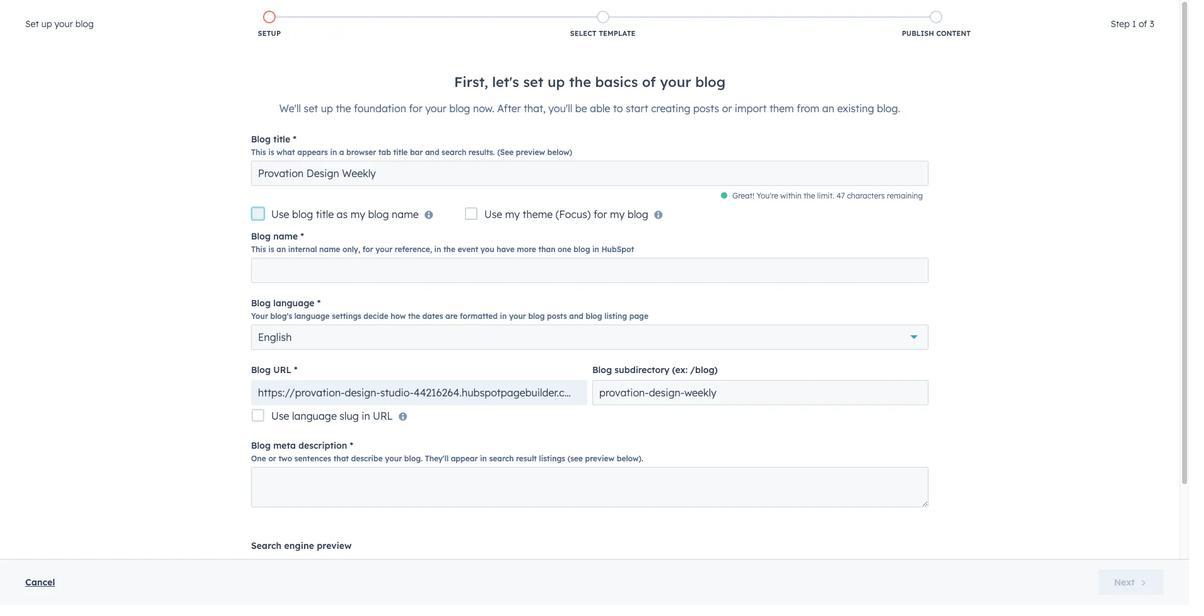 Task type: describe. For each thing, give the bounding box(es) containing it.
step
[[1111, 18, 1130, 30]]

limit.
[[817, 191, 834, 201]]

in left hubspot
[[592, 245, 599, 254]]

as
[[337, 208, 348, 221]]

be
[[575, 102, 587, 115]]

posts inside blog language your blog's language settings decide how the dates are formatted in your blog posts and blog listing page
[[547, 312, 567, 321]]

english
[[258, 331, 292, 344]]

blog's
[[270, 312, 292, 321]]

listings
[[539, 454, 565, 464]]

step 1 of 3
[[1111, 18, 1154, 30]]

setup
[[258, 29, 281, 38]]

in inside the blog meta description one or two sentences that describe your blog. they'll appear in search result listings (see preview below).
[[480, 454, 487, 464]]

event
[[458, 245, 478, 254]]

search inside the blog meta description one or two sentences that describe your blog. they'll appear in search result listings (see preview below).
[[489, 454, 514, 464]]

how
[[391, 312, 406, 321]]

appears
[[297, 148, 328, 157]]

2 horizontal spatial up
[[548, 73, 565, 91]]

1 horizontal spatial or
[[722, 102, 732, 115]]

import
[[735, 102, 767, 115]]

your up blog title this is what appears in a browser tab title bar and search results. (see preview below)
[[425, 102, 447, 115]]

your inside the blog meta description one or two sentences that describe your blog. they'll appear in search result listings (see preview below).
[[385, 454, 402, 464]]

results.
[[469, 148, 495, 157]]

one
[[558, 245, 571, 254]]

blog title this is what appears in a browser tab title bar and search results. (see preview below)
[[251, 134, 572, 157]]

in right slug
[[362, 410, 370, 423]]

0 vertical spatial url
[[273, 365, 291, 376]]

they'll
[[425, 454, 449, 464]]

preview inside the blog meta description one or two sentences that describe your blog. they'll appear in search result listings (see preview below).
[[585, 454, 615, 464]]

bar
[[410, 148, 423, 157]]

start
[[626, 102, 648, 115]]

existing
[[837, 102, 874, 115]]

preview inside blog title this is what appears in a browser tab title bar and search results. (see preview below)
[[516, 148, 545, 157]]

publish
[[902, 29, 934, 38]]

blog for blog meta description one or two sentences that describe your blog. they'll appear in search result listings (see preview below).
[[251, 440, 271, 452]]

that
[[333, 454, 349, 464]]

in inside blog language your blog's language settings decide how the dates are formatted in your blog posts and blog listing page
[[500, 312, 507, 321]]

1 menu item from the left
[[943, 0, 972, 20]]

blog language your blog's language settings decide how the dates are formatted in your blog posts and blog listing page
[[251, 298, 649, 321]]

blog for blog language your blog's language settings decide how the dates are formatted in your blog posts and blog listing page
[[251, 298, 271, 309]]

0 vertical spatial up
[[41, 18, 52, 30]]

use language slug in url
[[271, 410, 393, 423]]

https://provation-
[[258, 387, 345, 399]]

in inside blog title this is what appears in a browser tab title bar and search results. (see preview below)
[[330, 148, 337, 157]]

blog subdirectory (ex: /blog)
[[592, 365, 718, 376]]

select
[[570, 29, 597, 38]]

setup list item
[[103, 8, 436, 41]]

to
[[613, 102, 623, 115]]

0 horizontal spatial title
[[273, 134, 290, 145]]

upgrade menu
[[868, 0, 1174, 20]]

now.
[[473, 102, 495, 115]]

description
[[298, 440, 347, 452]]

1 horizontal spatial blog.
[[877, 102, 900, 115]]

language for blog
[[273, 298, 314, 309]]

1 horizontal spatial an
[[822, 102, 834, 115]]

your
[[251, 312, 268, 321]]

use my theme (focus) for my blog
[[484, 208, 648, 221]]

the up be
[[569, 73, 591, 91]]

name for blog
[[392, 208, 419, 221]]

settings
[[332, 312, 361, 321]]

your inside blog name this is an internal name only, for your reference, in the event you have more than one blog in hubspot
[[376, 245, 393, 254]]

select template
[[570, 29, 636, 38]]

only,
[[342, 245, 360, 254]]

1
[[1132, 18, 1136, 30]]

1 vertical spatial set
[[304, 102, 318, 115]]

for inside blog name this is an internal name only, for your reference, in the event you have more than one blog in hubspot
[[363, 245, 373, 254]]

slug
[[340, 410, 359, 423]]

first,
[[454, 73, 488, 91]]

one
[[251, 454, 266, 464]]

your inside blog language your blog's language settings decide how the dates are formatted in your blog posts and blog listing page
[[509, 312, 526, 321]]

0 vertical spatial of
[[1139, 18, 1147, 30]]

able
[[590, 102, 610, 115]]

subdirectory
[[615, 365, 670, 376]]

list containing setup
[[103, 8, 1103, 41]]

more
[[517, 245, 536, 254]]

the left limit.
[[804, 191, 815, 201]]

hubspot
[[601, 245, 634, 254]]

we'll
[[279, 102, 301, 115]]

44216264.hubspotpagebuilder.com
[[414, 387, 580, 399]]

2 horizontal spatial for
[[594, 208, 607, 221]]

Blog subdirectory (ex: /blog) text field
[[592, 380, 929, 406]]

theme
[[523, 208, 553, 221]]

(ex:
[[672, 365, 688, 376]]

in right reference,
[[434, 245, 441, 254]]

you
[[481, 245, 494, 254]]

decide
[[364, 312, 388, 321]]

(see
[[568, 454, 583, 464]]

studio-
[[380, 387, 414, 399]]

blog for blog url
[[251, 365, 271, 376]]

0 horizontal spatial preview
[[317, 541, 352, 552]]

search inside blog title this is what appears in a browser tab title bar and search results. (see preview below)
[[442, 148, 466, 157]]

foundation
[[354, 102, 406, 115]]

reference,
[[395, 245, 432, 254]]

publish content
[[902, 29, 971, 38]]

cancel button
[[25, 575, 55, 590]]

blog. inside the blog meta description one or two sentences that describe your blog. they'll appear in search result listings (see preview below).
[[404, 454, 423, 464]]

them
[[770, 102, 794, 115]]

result
[[516, 454, 537, 464]]

we'll set up the foundation for your blog now. after that, you'll be able to start creating posts or import them from an existing blog.
[[279, 102, 900, 115]]

characters
[[847, 191, 885, 201]]

have
[[497, 245, 515, 254]]

browser
[[346, 148, 376, 157]]

use for use blog title as my blog name
[[271, 208, 289, 221]]

describe
[[351, 454, 383, 464]]

than
[[538, 245, 555, 254]]

2 menu item from the left
[[1038, 0, 1174, 20]]

let's
[[492, 73, 519, 91]]

2 my from the left
[[505, 208, 520, 221]]



Task type: locate. For each thing, give the bounding box(es) containing it.
first, let's set up the basics of your blog
[[454, 73, 726, 91]]

2 vertical spatial language
[[292, 410, 337, 423]]

in right formatted
[[500, 312, 507, 321]]

your right set
[[54, 18, 73, 30]]

up
[[41, 18, 52, 30], [548, 73, 565, 91], [321, 102, 333, 115]]

page
[[629, 312, 649, 321]]

formatted
[[460, 312, 498, 321]]

great! you're within the limit. 47 characters remaining
[[732, 191, 923, 201]]

and
[[425, 148, 439, 157], [569, 312, 584, 321]]

1 horizontal spatial for
[[409, 102, 423, 115]]

1 horizontal spatial and
[[569, 312, 584, 321]]

2 horizontal spatial my
[[610, 208, 625, 221]]

from
[[797, 102, 820, 115]]

Blog name text field
[[251, 258, 929, 283]]

basics
[[595, 73, 638, 91]]

blog for blog title this is what appears in a browser tab title bar and search results. (see preview below)
[[251, 134, 271, 145]]

1 horizontal spatial preview
[[516, 148, 545, 157]]

template
[[599, 29, 636, 38]]

within
[[780, 191, 802, 201]]

1 this from the top
[[251, 148, 266, 157]]

or left two
[[268, 454, 276, 464]]

0 horizontal spatial of
[[642, 73, 656, 91]]

is left what
[[268, 148, 274, 157]]

0 vertical spatial posts
[[693, 102, 719, 115]]

this left internal
[[251, 245, 266, 254]]

0 vertical spatial and
[[425, 148, 439, 157]]

or inside the blog meta description one or two sentences that describe your blog. they'll appear in search result listings (see preview below).
[[268, 454, 276, 464]]

after
[[497, 102, 521, 115]]

publish content list item
[[770, 8, 1103, 41]]

you'll
[[548, 102, 572, 115]]

2 horizontal spatial name
[[392, 208, 419, 221]]

next
[[1114, 577, 1135, 589]]

set
[[25, 18, 39, 30]]

your right formatted
[[509, 312, 526, 321]]

an
[[822, 102, 834, 115], [276, 245, 286, 254]]

0 vertical spatial language
[[273, 298, 314, 309]]

0 horizontal spatial an
[[276, 245, 286, 254]]

design-
[[345, 387, 380, 399]]

great!
[[732, 191, 754, 201]]

1 vertical spatial and
[[569, 312, 584, 321]]

language down https://provation-
[[292, 410, 337, 423]]

my left theme
[[505, 208, 520, 221]]

1 vertical spatial or
[[268, 454, 276, 464]]

0 horizontal spatial for
[[363, 245, 373, 254]]

menu item
[[943, 0, 972, 20], [1038, 0, 1174, 20]]

1 horizontal spatial set
[[523, 73, 544, 91]]

listing
[[605, 312, 627, 321]]

of up start
[[642, 73, 656, 91]]

1 vertical spatial blog.
[[404, 454, 423, 464]]

0 horizontal spatial up
[[41, 18, 52, 30]]

cancel
[[25, 577, 55, 589]]

this
[[251, 148, 266, 157], [251, 245, 266, 254]]

menu item up search hubspot search box
[[1038, 0, 1174, 20]]

the
[[569, 73, 591, 91], [336, 102, 351, 115], [804, 191, 815, 201], [443, 245, 455, 254], [408, 312, 420, 321]]

1 vertical spatial name
[[273, 231, 298, 242]]

blog inside blog name this is an internal name only, for your reference, in the event you have more than one blog in hubspot
[[574, 245, 590, 254]]

tab
[[378, 148, 391, 157]]

for right (focus)
[[594, 208, 607, 221]]

2 horizontal spatial title
[[393, 148, 408, 157]]

0 vertical spatial this
[[251, 148, 266, 157]]

None text field
[[251, 467, 929, 508]]

next button
[[1098, 570, 1164, 596]]

0 horizontal spatial url
[[273, 365, 291, 376]]

2 vertical spatial up
[[321, 102, 333, 115]]

0 vertical spatial or
[[722, 102, 732, 115]]

1 vertical spatial language
[[294, 312, 330, 321]]

0 vertical spatial set
[[523, 73, 544, 91]]

https://provation-design-studio-44216264.hubspotpagebuilder.com button
[[251, 380, 587, 406]]

an inside blog name this is an internal name only, for your reference, in the event you have more than one blog in hubspot
[[276, 245, 286, 254]]

use for use my theme (focus) for my blog
[[484, 208, 502, 221]]

1 horizontal spatial my
[[505, 208, 520, 221]]

and inside blog title this is what appears in a browser tab title bar and search results. (see preview below)
[[425, 148, 439, 157]]

the right how
[[408, 312, 420, 321]]

2 this from the top
[[251, 245, 266, 254]]

the inside blog language your blog's language settings decide how the dates are formatted in your blog posts and blog listing page
[[408, 312, 420, 321]]

or
[[722, 102, 732, 115], [268, 454, 276, 464]]

1 horizontal spatial menu item
[[1038, 0, 1174, 20]]

set
[[523, 73, 544, 91], [304, 102, 318, 115]]

that,
[[524, 102, 546, 115]]

Search HubSpot search field
[[1012, 26, 1166, 48]]

a
[[339, 148, 344, 157]]

1 vertical spatial is
[[268, 245, 274, 254]]

0 horizontal spatial menu item
[[943, 0, 972, 20]]

use for use language slug in url
[[271, 410, 289, 423]]

this inside blog name this is an internal name only, for your reference, in the event you have more than one blog in hubspot
[[251, 245, 266, 254]]

0 vertical spatial name
[[392, 208, 419, 221]]

blog for blog name this is an internal name only, for your reference, in the event you have more than one blog in hubspot
[[251, 231, 271, 242]]

in
[[330, 148, 337, 157], [434, 245, 441, 254], [592, 245, 599, 254], [500, 312, 507, 321], [362, 410, 370, 423], [480, 454, 487, 464]]

3 my from the left
[[610, 208, 625, 221]]

blog meta description one or two sentences that describe your blog. they'll appear in search result listings (see preview below).
[[251, 440, 643, 464]]

url down studio-
[[373, 410, 393, 423]]

set up that,
[[523, 73, 544, 91]]

posts right 'creating' at right
[[693, 102, 719, 115]]

1 horizontal spatial posts
[[693, 102, 719, 115]]

1 vertical spatial this
[[251, 245, 266, 254]]

up right set
[[41, 18, 52, 30]]

set up your blog
[[25, 18, 94, 30]]

0 vertical spatial preview
[[516, 148, 545, 157]]

posts up 'english' popup button
[[547, 312, 567, 321]]

calling icon image
[[925, 5, 936, 16]]

use blog title as my blog name
[[271, 208, 419, 221]]

3
[[1150, 18, 1154, 30]]

use up you
[[484, 208, 502, 221]]

below).
[[617, 454, 643, 464]]

for
[[409, 102, 423, 115], [594, 208, 607, 221], [363, 245, 373, 254]]

engine
[[284, 541, 314, 552]]

is inside blog title this is what appears in a browser tab title bar and search results. (see preview below)
[[268, 148, 274, 157]]

dates
[[422, 312, 443, 321]]

upgrade
[[883, 6, 917, 16]]

up up you'll
[[548, 73, 565, 91]]

language up "blog's"
[[273, 298, 314, 309]]

0 horizontal spatial search
[[442, 148, 466, 157]]

1 vertical spatial of
[[642, 73, 656, 91]]

search engine preview
[[251, 541, 352, 552]]

(focus)
[[556, 208, 591, 221]]

or left import
[[722, 102, 732, 115]]

url up https://provation-
[[273, 365, 291, 376]]

use
[[271, 208, 289, 221], [484, 208, 502, 221], [271, 410, 289, 423]]

and inside blog language your blog's language settings decide how the dates are formatted in your blog posts and blog listing page
[[569, 312, 584, 321]]

two
[[278, 454, 292, 464]]

sentences
[[294, 454, 331, 464]]

blog. left they'll
[[404, 454, 423, 464]]

1 horizontal spatial url
[[373, 410, 393, 423]]

0 vertical spatial title
[[273, 134, 290, 145]]

your left reference,
[[376, 245, 393, 254]]

up right we'll
[[321, 102, 333, 115]]

and up 'english' popup button
[[569, 312, 584, 321]]

language
[[273, 298, 314, 309], [294, 312, 330, 321], [292, 410, 337, 423]]

1 horizontal spatial title
[[316, 208, 334, 221]]

use up meta
[[271, 410, 289, 423]]

for right only,
[[363, 245, 373, 254]]

the left foundation
[[336, 102, 351, 115]]

meta
[[273, 440, 296, 452]]

are
[[445, 312, 458, 321]]

you're
[[757, 191, 778, 201]]

(see
[[497, 148, 514, 157]]

1 vertical spatial an
[[276, 245, 286, 254]]

is for title
[[268, 148, 274, 157]]

title up what
[[273, 134, 290, 145]]

your right describe
[[385, 454, 402, 464]]

0 horizontal spatial my
[[351, 208, 365, 221]]

1 vertical spatial title
[[393, 148, 408, 157]]

title
[[273, 134, 290, 145], [393, 148, 408, 157], [316, 208, 334, 221]]

2 vertical spatial name
[[319, 245, 340, 254]]

1 vertical spatial search
[[489, 454, 514, 464]]

in right 'appear'
[[480, 454, 487, 464]]

is for name
[[268, 245, 274, 254]]

blog for blog subdirectory (ex: /blog)
[[592, 365, 612, 376]]

1 my from the left
[[351, 208, 365, 221]]

2 vertical spatial preview
[[317, 541, 352, 552]]

use up internal
[[271, 208, 289, 221]]

0 horizontal spatial and
[[425, 148, 439, 157]]

list
[[103, 8, 1103, 41]]

and right bar
[[425, 148, 439, 157]]

title left as
[[316, 208, 334, 221]]

this for blog name
[[251, 245, 266, 254]]

0 horizontal spatial or
[[268, 454, 276, 464]]

2 is from the top
[[268, 245, 274, 254]]

my up hubspot
[[610, 208, 625, 221]]

2 horizontal spatial preview
[[585, 454, 615, 464]]

below)
[[547, 148, 572, 157]]

search
[[251, 541, 282, 552]]

is left internal
[[268, 245, 274, 254]]

language for use
[[292, 410, 337, 423]]

name up internal
[[273, 231, 298, 242]]

preview
[[516, 148, 545, 157], [585, 454, 615, 464], [317, 541, 352, 552]]

creating
[[651, 102, 690, 115]]

1 vertical spatial for
[[594, 208, 607, 221]]

search left result
[[489, 454, 514, 464]]

1 horizontal spatial up
[[321, 102, 333, 115]]

of
[[1139, 18, 1147, 30], [642, 73, 656, 91]]

1 vertical spatial preview
[[585, 454, 615, 464]]

for right foundation
[[409, 102, 423, 115]]

name up reference,
[[392, 208, 419, 221]]

1 is from the top
[[268, 148, 274, 157]]

blog url
[[251, 365, 291, 376]]

set right we'll
[[304, 102, 318, 115]]

my right as
[[351, 208, 365, 221]]

english button
[[251, 325, 929, 350]]

select template list item
[[436, 8, 770, 41]]

0 vertical spatial blog.
[[877, 102, 900, 115]]

blog inside blog title this is what appears in a browser tab title bar and search results. (see preview below)
[[251, 134, 271, 145]]

title right tab
[[393, 148, 408, 157]]

blog
[[251, 134, 271, 145], [251, 231, 271, 242], [251, 298, 271, 309], [251, 365, 271, 376], [592, 365, 612, 376], [251, 440, 271, 452]]

0 vertical spatial an
[[822, 102, 834, 115]]

None text field
[[251, 161, 929, 186]]

1 horizontal spatial of
[[1139, 18, 1147, 30]]

menu item up "content"
[[943, 0, 972, 20]]

/blog)
[[690, 365, 718, 376]]

name left only,
[[319, 245, 340, 254]]

preview right (see
[[516, 148, 545, 157]]

0 vertical spatial search
[[442, 148, 466, 157]]

blog. right existing
[[877, 102, 900, 115]]

name for internal
[[319, 245, 340, 254]]

preview right engine
[[317, 541, 352, 552]]

what
[[276, 148, 295, 157]]

of right the 1
[[1139, 18, 1147, 30]]

calling icon button
[[920, 2, 941, 18]]

remaining
[[887, 191, 923, 201]]

this for blog title
[[251, 148, 266, 157]]

this inside blog title this is what appears in a browser tab title bar and search results. (see preview below)
[[251, 148, 266, 157]]

2 vertical spatial title
[[316, 208, 334, 221]]

language right "blog's"
[[294, 312, 330, 321]]

the inside blog name this is an internal name only, for your reference, in the event you have more than one blog in hubspot
[[443, 245, 455, 254]]

blog inside the blog meta description one or two sentences that describe your blog. they'll appear in search result listings (see preview below).
[[251, 440, 271, 452]]

0 horizontal spatial blog.
[[404, 454, 423, 464]]

1 vertical spatial posts
[[547, 312, 567, 321]]

the left event
[[443, 245, 455, 254]]

an left internal
[[276, 245, 286, 254]]

blog inside blog language your blog's language settings decide how the dates are formatted in your blog posts and blog listing page
[[251, 298, 271, 309]]

2 vertical spatial for
[[363, 245, 373, 254]]

internal
[[288, 245, 317, 254]]

your up 'creating' at right
[[660, 73, 691, 91]]

search left results.
[[442, 148, 466, 157]]

0 vertical spatial is
[[268, 148, 274, 157]]

this left what
[[251, 148, 266, 157]]

preview right the (see
[[585, 454, 615, 464]]

blog inside blog name this is an internal name only, for your reference, in the event you have more than one blog in hubspot
[[251, 231, 271, 242]]

1 horizontal spatial name
[[319, 245, 340, 254]]

is
[[268, 148, 274, 157], [268, 245, 274, 254]]

blog
[[75, 18, 94, 30], [695, 73, 726, 91], [449, 102, 470, 115], [292, 208, 313, 221], [368, 208, 389, 221], [628, 208, 648, 221], [574, 245, 590, 254], [528, 312, 545, 321], [586, 312, 602, 321]]

appear
[[451, 454, 478, 464]]

content
[[936, 29, 971, 38]]

1 vertical spatial url
[[373, 410, 393, 423]]

an right from
[[822, 102, 834, 115]]

is inside blog name this is an internal name only, for your reference, in the event you have more than one blog in hubspot
[[268, 245, 274, 254]]

0 horizontal spatial posts
[[547, 312, 567, 321]]

blog.
[[877, 102, 900, 115], [404, 454, 423, 464]]

in left a
[[330, 148, 337, 157]]

1 vertical spatial up
[[548, 73, 565, 91]]

0 horizontal spatial set
[[304, 102, 318, 115]]

1 horizontal spatial search
[[489, 454, 514, 464]]

0 vertical spatial for
[[409, 102, 423, 115]]

0 horizontal spatial name
[[273, 231, 298, 242]]

upgrade image
[[869, 5, 881, 17]]



Task type: vqa. For each thing, say whether or not it's contained in the screenshot.
2nd is
yes



